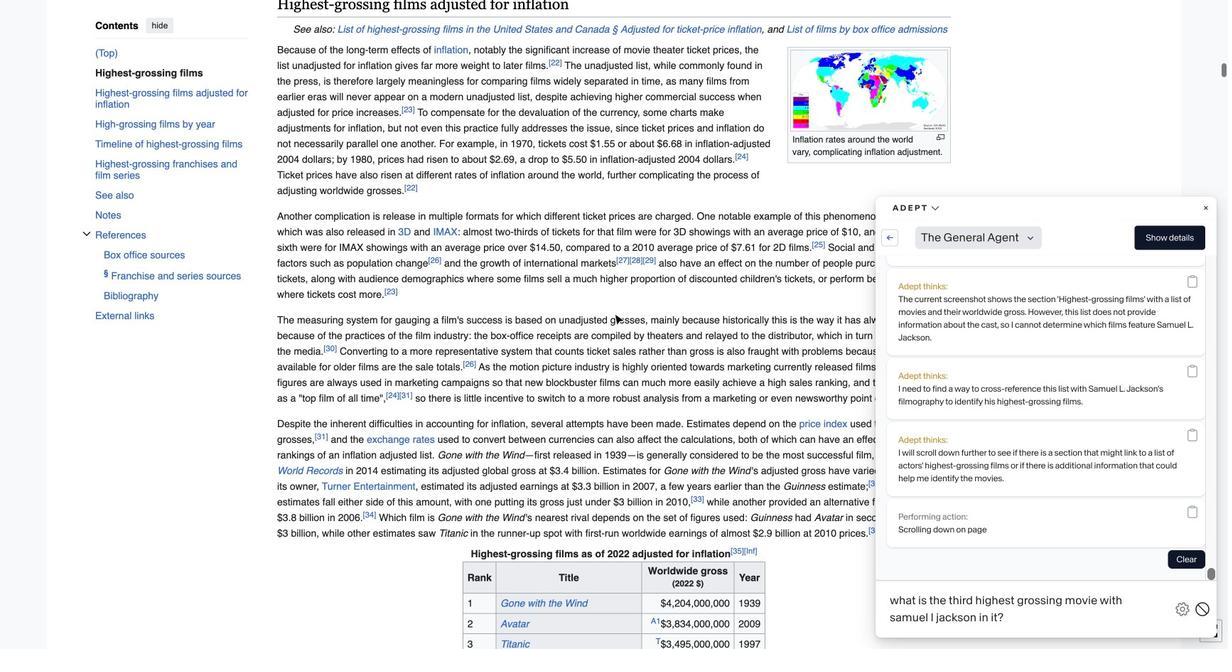 Task type: describe. For each thing, give the bounding box(es) containing it.
a map of the world with different regions colored in correlating to inflation rates image
[[791, 50, 948, 131]]

x small image
[[82, 229, 91, 238]]



Task type: vqa. For each thing, say whether or not it's contained in the screenshot.
fullScreen image on the right of page
yes



Task type: locate. For each thing, give the bounding box(es) containing it.
fullscreen image
[[1204, 624, 1218, 638]]

note
[[277, 21, 951, 37]]



